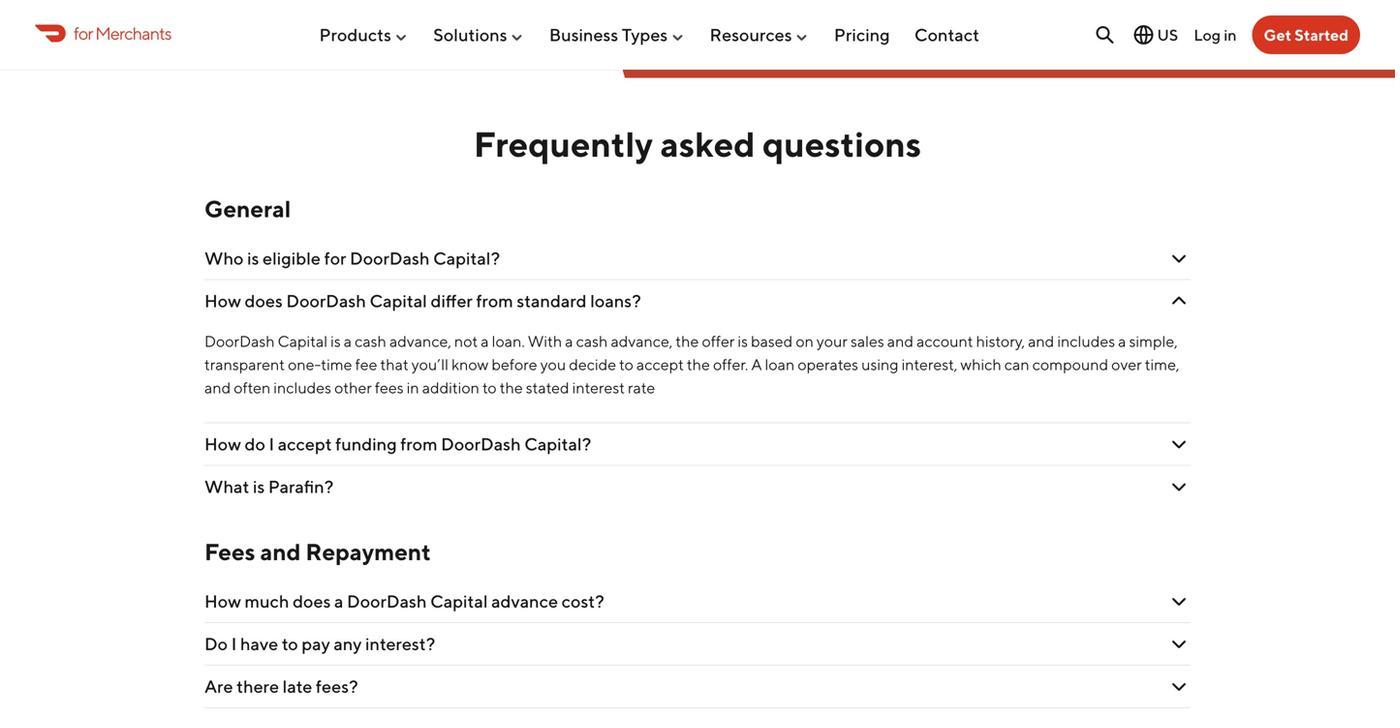Task type: vqa. For each thing, say whether or not it's contained in the screenshot.
Who is eligible for DoorDash Capital?
yes



Task type: describe. For each thing, give the bounding box(es) containing it.
frequently
[[474, 124, 653, 165]]

on
[[796, 332, 814, 351]]

transparent
[[204, 356, 285, 374]]

can
[[1004, 356, 1029, 374]]

chevron down image for cost?
[[1167, 591, 1191, 614]]

standard
[[517, 291, 587, 312]]

for merchants
[[74, 23, 171, 43]]

you'll
[[412, 356, 448, 374]]

often
[[234, 379, 271, 397]]

and up 'using'
[[887, 332, 914, 351]]

interest?
[[365, 634, 435, 655]]

loan
[[765, 356, 795, 374]]

get started button
[[1252, 16, 1360, 54]]

pay
[[302, 634, 330, 655]]

offer.
[[713, 356, 748, 374]]

other
[[334, 379, 372, 397]]

products
[[319, 24, 391, 45]]

in inside doordash capital is a cash advance, not a loan. with a cash advance, the offer is based on your sales and account history, and includes a simple, transparent one-time fee that you'll know before you decide to accept the offer. a loan operates using interest, which can compound over time, and often includes other fees in addition to the stated interest rate
[[407, 379, 419, 397]]

chevron down image for are there late fees?
[[1167, 676, 1191, 699]]

globe line image
[[1132, 23, 1155, 47]]

0 horizontal spatial does
[[245, 291, 283, 312]]

how for how does doordash capital differ from standard loans?
[[204, 291, 241, 312]]

who is eligible for doordash capital?
[[204, 248, 500, 269]]

business
[[549, 24, 618, 45]]

which
[[960, 356, 1001, 374]]

is right what
[[253, 477, 265, 498]]

1 advance, from the left
[[389, 332, 451, 351]]

pricing link
[[834, 17, 890, 53]]

a right with
[[565, 332, 573, 351]]

do
[[204, 634, 228, 655]]

0 vertical spatial the
[[676, 332, 699, 351]]

are
[[204, 677, 233, 698]]

with
[[528, 332, 562, 351]]

general
[[204, 195, 291, 223]]

3 chevron down image from the top
[[1167, 476, 1191, 499]]

doordash inside doordash capital is a cash advance, not a loan. with a cash advance, the offer is based on your sales and account history, and includes a simple, transparent one-time fee that you'll know before you decide to accept the offer. a loan operates using interest, which can compound over time, and often includes other fees in addition to the stated interest rate
[[204, 332, 275, 351]]

started
[[1295, 26, 1349, 44]]

addition
[[422, 379, 479, 397]]

sales
[[851, 332, 884, 351]]

eligible
[[263, 248, 321, 269]]

1 vertical spatial includes
[[273, 379, 331, 397]]

0 vertical spatial to
[[619, 356, 633, 374]]

loans?
[[590, 291, 641, 312]]

simple,
[[1129, 332, 1178, 351]]

0 horizontal spatial capital?
[[433, 248, 500, 269]]

0 vertical spatial i
[[269, 434, 274, 455]]

doordash down addition on the bottom left of page
[[441, 434, 521, 455]]

2 advance, from the left
[[611, 332, 673, 351]]

1 horizontal spatial to
[[482, 379, 497, 397]]

contact
[[914, 24, 979, 45]]

do
[[245, 434, 265, 455]]

a
[[751, 356, 762, 374]]

doordash down who is eligible for doordash capital?
[[286, 291, 366, 312]]

business types
[[549, 24, 668, 45]]

how do i accept funding from doordash capital?
[[204, 434, 591, 455]]

and right fees at the left
[[260, 539, 301, 566]]

loan.
[[492, 332, 525, 351]]

there
[[237, 677, 279, 698]]

time,
[[1145, 356, 1179, 374]]

history,
[[976, 332, 1025, 351]]

contact link
[[914, 17, 979, 53]]

1 vertical spatial i
[[231, 634, 237, 655]]

operates
[[798, 356, 858, 374]]

for merchants link
[[35, 20, 171, 46]]

how much does a doordash capital advance cost?
[[204, 592, 604, 612]]

cost?
[[562, 592, 604, 612]]

fees
[[204, 539, 255, 566]]

solutions link
[[433, 17, 525, 53]]

what
[[204, 477, 249, 498]]

get started
[[1264, 26, 1349, 44]]

chevron down image for capital?
[[1167, 433, 1191, 456]]

how for how much does a doordash capital advance cost?
[[204, 592, 241, 612]]

based
[[751, 332, 793, 351]]

a right 'not'
[[481, 332, 489, 351]]

0 vertical spatial in
[[1224, 25, 1237, 44]]

0 horizontal spatial accept
[[278, 434, 332, 455]]

1 horizontal spatial does
[[293, 592, 331, 612]]

resources
[[710, 24, 792, 45]]

offer
[[702, 332, 735, 351]]

1 vertical spatial for
[[324, 248, 346, 269]]

who
[[204, 248, 244, 269]]

what is parafin?
[[204, 477, 334, 498]]

you
[[540, 356, 566, 374]]

differ
[[431, 291, 473, 312]]

how does doordash capital differ from standard loans?
[[204, 291, 641, 312]]

time
[[321, 356, 352, 374]]

2 cash from the left
[[576, 332, 608, 351]]

and up "can"
[[1028, 332, 1054, 351]]

interest,
[[902, 356, 958, 374]]



Task type: locate. For each thing, give the bounding box(es) containing it.
accept up rate
[[636, 356, 684, 374]]

1 horizontal spatial capital?
[[524, 434, 591, 455]]

2 vertical spatial capital
[[430, 592, 488, 612]]

stated
[[526, 379, 569, 397]]

fees
[[375, 379, 404, 397]]

chevron down image for loans?
[[1167, 290, 1191, 313]]

chevron down image
[[1167, 247, 1191, 270], [1167, 676, 1191, 699]]

get
[[1264, 26, 1291, 44]]

advance, up you'll
[[389, 332, 451, 351]]

us
[[1157, 26, 1178, 44]]

doordash up transparent
[[204, 332, 275, 351]]

0 vertical spatial how
[[204, 291, 241, 312]]

using
[[861, 356, 899, 374]]

any
[[334, 634, 362, 655]]

to down "know"
[[482, 379, 497, 397]]

0 horizontal spatial from
[[400, 434, 437, 455]]

have
[[240, 634, 278, 655]]

for left merchants
[[74, 23, 93, 43]]

1 vertical spatial chevron down image
[[1167, 676, 1191, 699]]

rate
[[628, 379, 655, 397]]

late
[[283, 677, 312, 698]]

accept up parafin?
[[278, 434, 332, 455]]

1 vertical spatial how
[[204, 434, 241, 455]]

includes up compound
[[1057, 332, 1115, 351]]

advance,
[[389, 332, 451, 351], [611, 332, 673, 351]]

1 horizontal spatial in
[[1224, 25, 1237, 44]]

includes down 'one-'
[[273, 379, 331, 397]]

2 horizontal spatial capital
[[430, 592, 488, 612]]

are there late fees?
[[204, 677, 362, 698]]

and
[[887, 332, 914, 351], [1028, 332, 1054, 351], [204, 379, 231, 397], [260, 539, 301, 566]]

a up any
[[334, 592, 343, 612]]

decide
[[569, 356, 616, 374]]

the left offer at the top right of the page
[[676, 332, 699, 351]]

1 vertical spatial the
[[687, 356, 710, 374]]

1 vertical spatial accept
[[278, 434, 332, 455]]

0 vertical spatial capital
[[370, 291, 427, 312]]

cash
[[355, 332, 386, 351], [576, 332, 608, 351]]

before
[[492, 356, 537, 374]]

1 horizontal spatial includes
[[1057, 332, 1115, 351]]

how up do at the bottom left of the page
[[204, 592, 241, 612]]

interest
[[572, 379, 625, 397]]

5 chevron down image from the top
[[1167, 633, 1191, 656]]

doordash capital is a cash advance, not a loan. with a cash advance, the offer is based on your sales and account history, and includes a simple, transparent one-time fee that you'll know before you decide to accept the offer. a loan operates using interest, which can compound over time, and often includes other fees in addition to the stated interest rate
[[204, 332, 1179, 397]]

doordash
[[350, 248, 430, 269], [286, 291, 366, 312], [204, 332, 275, 351], [441, 434, 521, 455], [347, 592, 427, 612]]

the down the before
[[500, 379, 523, 397]]

i
[[269, 434, 274, 455], [231, 634, 237, 655]]

1 cash from the left
[[355, 332, 386, 351]]

and left often
[[204, 379, 231, 397]]

capital? up differ
[[433, 248, 500, 269]]

1 horizontal spatial accept
[[636, 356, 684, 374]]

capital? down stated
[[524, 434, 591, 455]]

resources link
[[710, 17, 810, 53]]

0 vertical spatial includes
[[1057, 332, 1115, 351]]

how for how do i accept funding from doordash capital?
[[204, 434, 241, 455]]

2 how from the top
[[204, 434, 241, 455]]

for right eligible
[[324, 248, 346, 269]]

cash up decide
[[576, 332, 608, 351]]

capital up 'one-'
[[278, 332, 328, 351]]

a up over
[[1118, 332, 1126, 351]]

1 vertical spatial to
[[482, 379, 497, 397]]

0 horizontal spatial includes
[[273, 379, 331, 397]]

one-
[[288, 356, 321, 374]]

0 horizontal spatial capital
[[278, 332, 328, 351]]

does up pay
[[293, 592, 331, 612]]

1 chevron down image from the top
[[1167, 247, 1191, 270]]

4 chevron down image from the top
[[1167, 591, 1191, 614]]

log in link
[[1194, 25, 1237, 44]]

3 how from the top
[[204, 592, 241, 612]]

is
[[247, 248, 259, 269], [331, 332, 341, 351], [738, 332, 748, 351], [253, 477, 265, 498]]

does down eligible
[[245, 291, 283, 312]]

products link
[[319, 17, 409, 53]]

know
[[451, 356, 489, 374]]

0 horizontal spatial for
[[74, 23, 93, 43]]

questions
[[762, 124, 921, 165]]

over
[[1111, 356, 1142, 374]]

is right offer at the top right of the page
[[738, 332, 748, 351]]

2 horizontal spatial to
[[619, 356, 633, 374]]

frequently asked questions
[[474, 124, 921, 165]]

how left do on the bottom of page
[[204, 434, 241, 455]]

pricing
[[834, 24, 890, 45]]

merchants
[[95, 23, 171, 43]]

from up loan.
[[476, 291, 513, 312]]

2 chevron down image from the top
[[1167, 433, 1191, 456]]

do i have to pay any interest?
[[204, 634, 435, 655]]

advance
[[491, 592, 558, 612]]

0 vertical spatial capital?
[[433, 248, 500, 269]]

is right who
[[247, 248, 259, 269]]

not
[[454, 332, 478, 351]]

capital left advance
[[430, 592, 488, 612]]

1 vertical spatial does
[[293, 592, 331, 612]]

that
[[380, 356, 409, 374]]

log in
[[1194, 25, 1237, 44]]

includes
[[1057, 332, 1115, 351], [273, 379, 331, 397]]

from for funding
[[400, 434, 437, 455]]

advance, up rate
[[611, 332, 673, 351]]

log
[[1194, 25, 1221, 44]]

the down offer at the top right of the page
[[687, 356, 710, 374]]

2 chevron down image from the top
[[1167, 676, 1191, 699]]

repayment
[[306, 539, 431, 566]]

chevron down image for who is eligible for doordash capital?
[[1167, 247, 1191, 270]]

0 horizontal spatial in
[[407, 379, 419, 397]]

doordash up how does doordash capital differ from standard loans?
[[350, 248, 430, 269]]

how
[[204, 291, 241, 312], [204, 434, 241, 455], [204, 592, 241, 612]]

in right fees
[[407, 379, 419, 397]]

1 horizontal spatial for
[[324, 248, 346, 269]]

2 vertical spatial to
[[282, 634, 298, 655]]

much
[[245, 592, 289, 612]]

doordash up interest?
[[347, 592, 427, 612]]

2 vertical spatial the
[[500, 379, 523, 397]]

1 vertical spatial capital
[[278, 332, 328, 351]]

account
[[917, 332, 973, 351]]

cash up fee
[[355, 332, 386, 351]]

in
[[1224, 25, 1237, 44], [407, 379, 419, 397]]

accept
[[636, 356, 684, 374], [278, 434, 332, 455]]

from for differ
[[476, 291, 513, 312]]

accept inside doordash capital is a cash advance, not a loan. with a cash advance, the offer is based on your sales and account history, and includes a simple, transparent one-time fee that you'll know before you decide to accept the offer. a loan operates using interest, which can compound over time, and often includes other fees in addition to the stated interest rate
[[636, 356, 684, 374]]

capital?
[[433, 248, 500, 269], [524, 434, 591, 455]]

how down who
[[204, 291, 241, 312]]

i right do on the bottom of page
[[269, 434, 274, 455]]

1 vertical spatial from
[[400, 434, 437, 455]]

2 vertical spatial how
[[204, 592, 241, 612]]

from right funding
[[400, 434, 437, 455]]

is up time
[[331, 332, 341, 351]]

in right log
[[1224, 25, 1237, 44]]

1 horizontal spatial cash
[[576, 332, 608, 351]]

1 chevron down image from the top
[[1167, 290, 1191, 313]]

0 vertical spatial chevron down image
[[1167, 247, 1191, 270]]

solutions
[[433, 24, 507, 45]]

1 horizontal spatial i
[[269, 434, 274, 455]]

0 horizontal spatial to
[[282, 634, 298, 655]]

business types link
[[549, 17, 685, 53]]

funding
[[335, 434, 397, 455]]

fees and repayment
[[204, 539, 431, 566]]

to up rate
[[619, 356, 633, 374]]

types
[[622, 24, 668, 45]]

asked
[[660, 124, 755, 165]]

0 horizontal spatial i
[[231, 634, 237, 655]]

1 horizontal spatial from
[[476, 291, 513, 312]]

fees?
[[316, 677, 358, 698]]

to
[[619, 356, 633, 374], [482, 379, 497, 397], [282, 634, 298, 655]]

a up time
[[344, 332, 352, 351]]

your
[[817, 332, 848, 351]]

compound
[[1032, 356, 1108, 374]]

1 horizontal spatial capital
[[370, 291, 427, 312]]

0 vertical spatial does
[[245, 291, 283, 312]]

chevron down image
[[1167, 290, 1191, 313], [1167, 433, 1191, 456], [1167, 476, 1191, 499], [1167, 591, 1191, 614], [1167, 633, 1191, 656]]

capital left differ
[[370, 291, 427, 312]]

i right do at the bottom left of the page
[[231, 634, 237, 655]]

1 how from the top
[[204, 291, 241, 312]]

1 horizontal spatial advance,
[[611, 332, 673, 351]]

parafin?
[[268, 477, 334, 498]]

0 vertical spatial from
[[476, 291, 513, 312]]

1 vertical spatial in
[[407, 379, 419, 397]]

does
[[245, 291, 283, 312], [293, 592, 331, 612]]

capital
[[370, 291, 427, 312], [278, 332, 328, 351], [430, 592, 488, 612]]

capital inside doordash capital is a cash advance, not a loan. with a cash advance, the offer is based on your sales and account history, and includes a simple, transparent one-time fee that you'll know before you decide to accept the offer. a loan operates using interest, which can compound over time, and often includes other fees in addition to the stated interest rate
[[278, 332, 328, 351]]

to left pay
[[282, 634, 298, 655]]

0 horizontal spatial cash
[[355, 332, 386, 351]]

0 horizontal spatial advance,
[[389, 332, 451, 351]]

0 vertical spatial accept
[[636, 356, 684, 374]]

the
[[676, 332, 699, 351], [687, 356, 710, 374], [500, 379, 523, 397]]

from
[[476, 291, 513, 312], [400, 434, 437, 455]]

fee
[[355, 356, 377, 374]]

0 vertical spatial for
[[74, 23, 93, 43]]

1 vertical spatial capital?
[[524, 434, 591, 455]]



